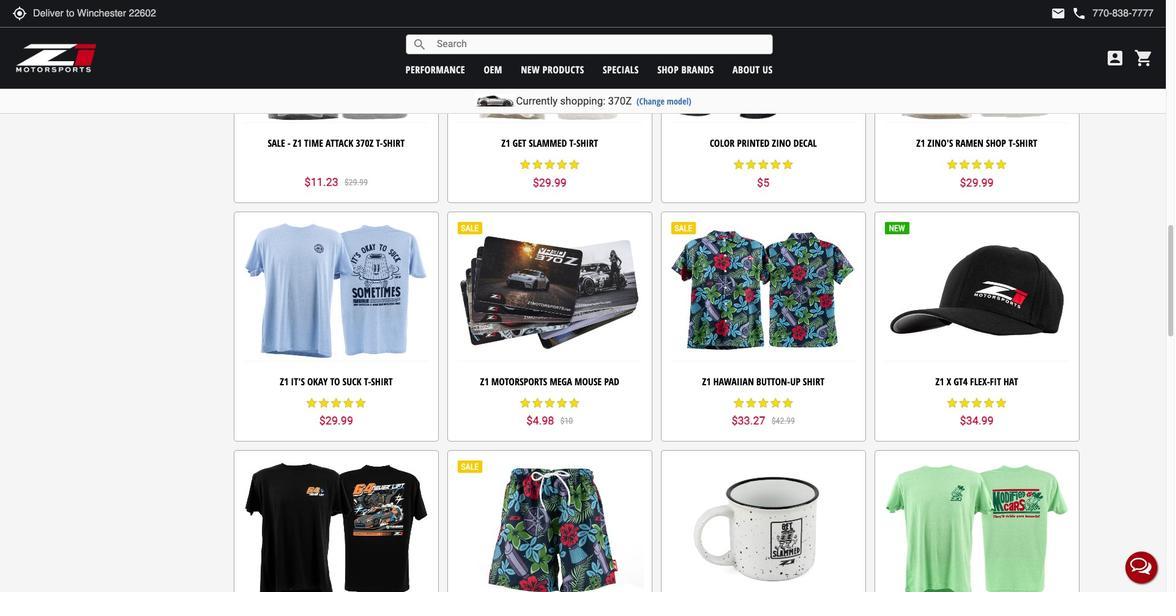 Task type: vqa. For each thing, say whether or not it's contained in the screenshot.
Massive
no



Task type: locate. For each thing, give the bounding box(es) containing it.
z1 left it's
[[280, 375, 289, 389]]

shop brands
[[657, 63, 714, 76]]

shopping:
[[560, 95, 606, 107]]

$29.99 right $11.23
[[345, 178, 368, 188]]

1 vertical spatial shop
[[986, 137, 1006, 150]]

product
[[140, 13, 168, 23]]

shop
[[657, 63, 679, 76], [986, 137, 1006, 150]]

specials link
[[603, 63, 639, 76]]

pad
[[604, 375, 619, 389]]

1 horizontal spatial shop
[[986, 137, 1006, 150]]

printed
[[737, 137, 770, 150]]

$29.99 down 'z1 zino's ramen shop t-shirt'
[[960, 176, 994, 189]]

shirt right suck at the left bottom of page
[[371, 375, 393, 389]]

2 horizontal spatial star star star star star $29.99
[[946, 158, 1008, 189]]

370z left (change
[[608, 95, 632, 107]]

z1 motorsports logo image
[[15, 43, 98, 73]]

star star star star star $29.99 for slammed
[[519, 158, 580, 189]]

star star star star star $29.99 for okay
[[306, 397, 367, 428]]

z1 left x
[[935, 375, 944, 389]]

shirt
[[383, 137, 405, 150], [576, 137, 598, 150], [1016, 137, 1037, 150], [371, 375, 393, 389], [803, 375, 825, 389]]

0 horizontal spatial shop
[[657, 63, 679, 76]]

new product
[[122, 13, 168, 23]]

star star star star star $29.99 down z1 get slammed t-shirt at the top of the page
[[519, 158, 580, 189]]

$29.99 for to
[[319, 415, 353, 428]]

$5
[[757, 176, 770, 189]]

account_box link
[[1102, 48, 1128, 68]]

shop right ramen
[[986, 137, 1006, 150]]

z1 left zino's
[[916, 137, 925, 150]]

z1 left 'get' in the top of the page
[[501, 137, 510, 150]]

0 horizontal spatial star star star star star $29.99
[[306, 397, 367, 428]]

up
[[790, 375, 800, 389]]

z1 for z1 motorsports mega mouse pad
[[480, 375, 489, 389]]

it's
[[291, 375, 305, 389]]

$29.99 down z1 get slammed t-shirt at the top of the page
[[533, 176, 567, 189]]

brands
[[682, 63, 714, 76]]

star star star star star $29.99 down z1 it's okay to suck t-shirt
[[306, 397, 367, 428]]

new
[[521, 63, 540, 76]]

-
[[288, 137, 291, 150]]

shop left brands
[[657, 63, 679, 76]]

ramen
[[956, 137, 984, 150]]

z1 for z1 hawaiian button-up shirt
[[702, 375, 711, 389]]

phone link
[[1072, 6, 1154, 21]]

star star star star star $34.99
[[946, 397, 1008, 428]]

1 vertical spatial 370z
[[356, 137, 374, 150]]

$34.99
[[960, 415, 994, 428]]

slammed
[[529, 137, 567, 150]]

0 vertical spatial shop
[[657, 63, 679, 76]]

star star star star star $29.99 for ramen
[[946, 158, 1008, 189]]

370z right attack
[[356, 137, 374, 150]]

fit
[[990, 375, 1001, 389]]

sale
[[268, 137, 285, 150]]

(change
[[636, 95, 665, 107]]

account_box
[[1105, 48, 1125, 68]]

oem
[[484, 63, 502, 76]]

about
[[733, 63, 760, 76]]

t-
[[376, 137, 383, 150], [569, 137, 576, 150], [1009, 137, 1016, 150], [364, 375, 371, 389]]

1 horizontal spatial star star star star star $29.99
[[519, 158, 580, 189]]

new products
[[521, 63, 584, 76]]

z1 for z1 x gt4 flex-fit hat
[[935, 375, 944, 389]]

x
[[947, 375, 951, 389]]

mouse
[[575, 375, 602, 389]]

star star star star star $29.99
[[519, 158, 580, 189], [946, 158, 1008, 189], [306, 397, 367, 428]]

currently
[[516, 95, 558, 107]]

z1 left hawaiian
[[702, 375, 711, 389]]

$11.23 $29.99
[[305, 176, 368, 189]]

$29.99 down z1 it's okay to suck t-shirt
[[319, 415, 353, 428]]

star star star star star $29.99 down 'z1 zino's ramen shop t-shirt'
[[946, 158, 1008, 189]]

star star star star star $5
[[733, 158, 794, 189]]

370z
[[608, 95, 632, 107], [356, 137, 374, 150]]

z1 hawaiian button-up shirt
[[702, 375, 825, 389]]

gt4
[[954, 375, 968, 389]]

okay
[[307, 375, 328, 389]]

$29.99 for shop
[[960, 176, 994, 189]]

about us
[[733, 63, 773, 76]]

hat
[[1004, 375, 1018, 389]]

products
[[543, 63, 584, 76]]

model)
[[667, 95, 692, 107]]

z1 left motorsports
[[480, 375, 489, 389]]

time
[[304, 137, 323, 150]]

z1 for z1 zino's ramen shop t-shirt
[[916, 137, 925, 150]]

z1
[[293, 137, 302, 150], [501, 137, 510, 150], [916, 137, 925, 150], [280, 375, 289, 389], [480, 375, 489, 389], [702, 375, 711, 389], [935, 375, 944, 389]]

0 horizontal spatial 370z
[[356, 137, 374, 150]]

star
[[519, 158, 531, 171], [531, 158, 544, 171], [544, 158, 556, 171], [556, 158, 568, 171], [568, 158, 580, 171], [733, 158, 745, 171], [745, 158, 757, 171], [757, 158, 769, 171], [769, 158, 782, 171], [782, 158, 794, 171], [946, 158, 959, 171], [959, 158, 971, 171], [971, 158, 983, 171], [983, 158, 995, 171], [995, 158, 1008, 171], [519, 397, 531, 409], [531, 397, 544, 409], [544, 397, 556, 409], [556, 397, 568, 409], [568, 397, 580, 409], [733, 397, 745, 409], [745, 397, 757, 409], [757, 397, 769, 409], [769, 397, 782, 409], [782, 397, 794, 409], [306, 397, 318, 409], [318, 397, 330, 409], [330, 397, 342, 409], [342, 397, 355, 409], [355, 397, 367, 409], [946, 397, 959, 409], [959, 397, 971, 409], [971, 397, 983, 409], [983, 397, 995, 409], [995, 397, 1008, 409]]

t- right suck at the left bottom of page
[[364, 375, 371, 389]]

0 vertical spatial 370z
[[608, 95, 632, 107]]

search
[[412, 37, 427, 52]]

$29.99
[[533, 176, 567, 189], [960, 176, 994, 189], [345, 178, 368, 188], [319, 415, 353, 428]]

z1 for z1 it's okay to suck t-shirt
[[280, 375, 289, 389]]



Task type: describe. For each thing, give the bounding box(es) containing it.
t- right slammed
[[569, 137, 576, 150]]

shirt right up
[[803, 375, 825, 389]]

shopping_cart
[[1134, 48, 1154, 68]]

zino's
[[928, 137, 953, 150]]

hawaiian
[[713, 375, 754, 389]]

$42.99
[[772, 416, 795, 426]]

attack
[[326, 137, 353, 150]]

z1 it's okay to suck t-shirt
[[280, 375, 393, 389]]

z1 get slammed t-shirt
[[501, 137, 598, 150]]

color
[[710, 137, 735, 150]]

shirt right ramen
[[1016, 137, 1037, 150]]

z1 for z1 get slammed t-shirt
[[501, 137, 510, 150]]

z1 right -
[[293, 137, 302, 150]]

Search search field
[[427, 35, 772, 54]]

$4.98
[[527, 415, 554, 427]]

color printed zino decal
[[710, 137, 817, 150]]

$29.99 inside $11.23 $29.99
[[345, 178, 368, 188]]

about us link
[[733, 63, 773, 76]]

flex-
[[970, 375, 990, 389]]

zino
[[772, 137, 791, 150]]

1 horizontal spatial 370z
[[608, 95, 632, 107]]

performance
[[406, 63, 465, 76]]

$10
[[560, 416, 573, 426]]

performance link
[[406, 63, 465, 76]]

my_location
[[12, 6, 27, 21]]

shopping_cart link
[[1131, 48, 1154, 68]]

shirt right attack
[[383, 137, 405, 150]]

get
[[513, 137, 526, 150]]

t- right ramen
[[1009, 137, 1016, 150]]

motorsports
[[491, 375, 547, 389]]

mega
[[550, 375, 572, 389]]

mail
[[1051, 6, 1066, 21]]

currently shopping: 370z (change model)
[[516, 95, 692, 107]]

z1 motorsports mega mouse pad
[[480, 375, 619, 389]]

sale - z1 time attack 370z t-shirt
[[268, 137, 405, 150]]

mail link
[[1051, 6, 1066, 21]]

suck
[[342, 375, 362, 389]]

phone
[[1072, 6, 1087, 21]]

mail phone
[[1051, 6, 1087, 21]]

z1 x gt4 flex-fit hat
[[935, 375, 1018, 389]]

star star star star star $4.98 $10
[[519, 397, 580, 427]]

shop brands link
[[657, 63, 714, 76]]

star star star star star $33.27 $42.99
[[732, 397, 795, 427]]

(change model) link
[[636, 95, 692, 107]]

new
[[122, 13, 138, 23]]

to
[[330, 375, 340, 389]]

us
[[763, 63, 773, 76]]

z1 zino's ramen shop t-shirt
[[916, 137, 1037, 150]]

decal
[[794, 137, 817, 150]]

specials
[[603, 63, 639, 76]]

$29.99 for t-
[[533, 176, 567, 189]]

$11.23
[[305, 176, 338, 189]]

shirt right slammed
[[576, 137, 598, 150]]

t- right attack
[[376, 137, 383, 150]]

oem link
[[484, 63, 502, 76]]

$33.27
[[732, 415, 766, 427]]

button-
[[756, 375, 790, 389]]

new products link
[[521, 63, 584, 76]]



